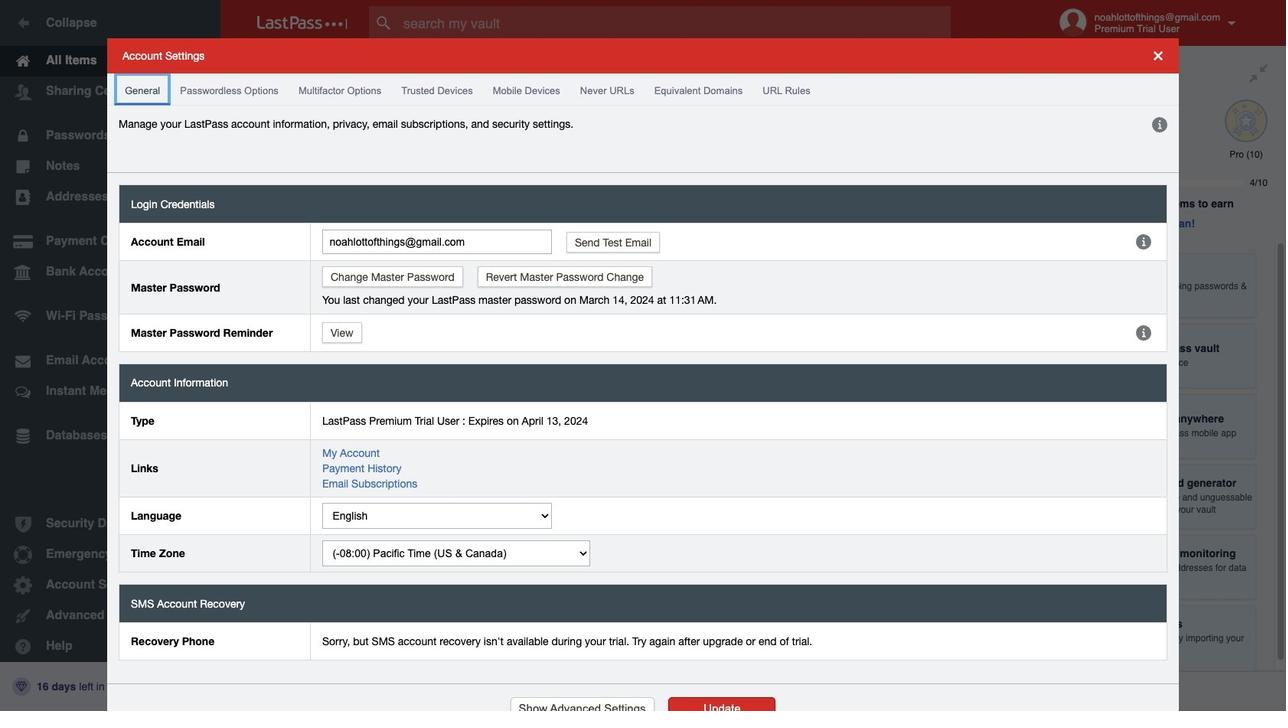 Task type: vqa. For each thing, say whether or not it's contained in the screenshot.
dialog
no



Task type: describe. For each thing, give the bounding box(es) containing it.
main navigation navigation
[[0, 0, 220, 711]]

search my vault text field
[[369, 6, 981, 40]]

new item navigation
[[939, 648, 997, 711]]



Task type: locate. For each thing, give the bounding box(es) containing it.
vault options navigation
[[220, 46, 1012, 92]]

lastpass image
[[257, 16, 348, 30]]

Search search field
[[369, 6, 981, 40]]



